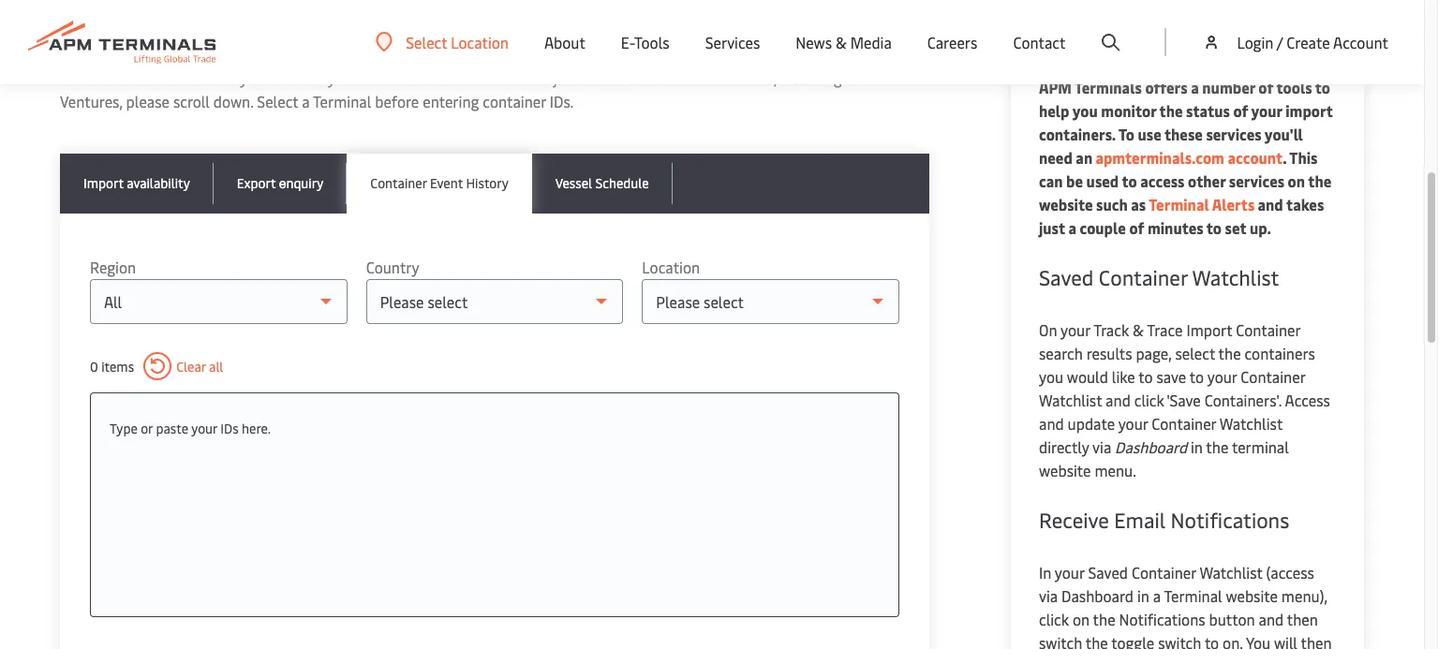 Task type: vqa. For each thing, say whether or not it's contained in the screenshot.
apmterminals.com
yes



Task type: locate. For each thing, give the bounding box(es) containing it.
0 horizontal spatial via
[[1040, 586, 1058, 607]]

services up terminals,
[[706, 32, 761, 52]]

0 horizontal spatial switch
[[1040, 633, 1083, 650]]

click
[[1135, 390, 1165, 411], [1040, 609, 1070, 630]]

0 vertical spatial in
[[1191, 437, 1203, 457]]

set
[[1226, 217, 1247, 238]]

website down be
[[1040, 194, 1094, 215]]

0 vertical spatial dashboard
[[1116, 437, 1188, 457]]

watchlist up button
[[1200, 562, 1263, 583]]

news & media
[[796, 32, 892, 52]]

1 horizontal spatial click
[[1135, 390, 1165, 411]]

0 vertical spatial click
[[1135, 390, 1165, 411]]

import
[[83, 174, 124, 192], [1187, 320, 1233, 340]]

type or paste your ids here.
[[110, 420, 271, 438]]

0 horizontal spatial import
[[83, 174, 124, 192]]

& inside the on your track & trace import container search results page, select the containers you would like to save to your container watchlist and click 'save containers'. access and update your container watchlist directly via
[[1133, 320, 1145, 340]]

website
[[1040, 194, 1094, 215], [1040, 460, 1092, 481], [1227, 586, 1279, 607]]

your right update
[[1119, 413, 1149, 434]]

0 vertical spatial website
[[1040, 194, 1094, 215]]

0 vertical spatial on
[[1289, 171, 1306, 191]]

website for saved
[[1227, 586, 1279, 607]]

alerts
[[1213, 194, 1256, 215]]

and inside the and takes just a couple of minutes to set up.
[[1259, 194, 1284, 215]]

1 vertical spatial in
[[1138, 586, 1150, 607]]

2 switch from the left
[[1159, 633, 1202, 650]]

clear
[[176, 358, 206, 375]]

1 vertical spatial click
[[1040, 609, 1070, 630]]

0 vertical spatial import
[[83, 174, 124, 192]]

saved down just
[[1040, 263, 1094, 292]]

click inside the on your track & trace import container search results page, select the containers you would like to save to your container watchlist and click 'save containers'. access and update your container watchlist directly via
[[1135, 390, 1165, 411]]

to up import
[[1316, 77, 1331, 97]]

location
[[451, 31, 509, 52], [642, 257, 700, 277]]

the left terminal
[[1207, 437, 1229, 457]]

import inside the on your track & trace import container search results page, select the containers you would like to save to your container watchlist and click 'save containers'. access and update your container watchlist directly via
[[1187, 320, 1233, 340]]

trace
[[1148, 320, 1184, 340]]

tools
[[1277, 77, 1313, 97]]

container event history
[[371, 174, 509, 192]]

other inside our global t&t tool allows you to check your containers located at our major terminals. for other terminals, including joint ventures, please scroll down. select a terminal before entering container ids.
[[671, 67, 707, 88]]

1 vertical spatial you
[[1073, 100, 1098, 121]]

2 vertical spatial you
[[1040, 367, 1064, 387]]

services
[[1207, 124, 1262, 144], [1230, 171, 1285, 191]]

1 vertical spatial other
[[1189, 171, 1226, 191]]

contact button
[[1014, 0, 1066, 84]]

import left availability
[[83, 174, 124, 192]]

terminal
[[1233, 437, 1290, 457]]

in down 'save
[[1191, 437, 1203, 457]]

watchlist down set
[[1193, 263, 1280, 292]]

tab list
[[60, 154, 930, 214]]

and up the directly
[[1040, 413, 1065, 434]]

(access
[[1267, 562, 1315, 583]]

to up as
[[1123, 171, 1138, 191]]

an
[[1077, 147, 1093, 168]]

1 vertical spatial select
[[257, 91, 298, 112]]

0 horizontal spatial select
[[257, 91, 298, 112]]

website down the directly
[[1040, 460, 1092, 481]]

then
[[1288, 609, 1319, 630]]

switch down in
[[1040, 633, 1083, 650]]

and up up.
[[1259, 194, 1284, 215]]

in your saved container watchlist (access via dashboard in a terminal website menu), click on the notifications button and then switch the toggle switch to on. you will t
[[1040, 562, 1335, 650]]

1 vertical spatial website
[[1040, 460, 1092, 481]]

need
[[1040, 147, 1073, 168]]

dashboard inside in your saved container watchlist (access via dashboard in a terminal website menu), click on the notifications button and then switch the toggle switch to on. you will t
[[1062, 586, 1134, 607]]

page,
[[1137, 343, 1172, 364]]

2 vertical spatial terminal
[[1165, 586, 1223, 607]]

services up number
[[1194, 12, 1289, 48]]

1 horizontal spatial you
[[1040, 367, 1064, 387]]

to left on.
[[1205, 633, 1220, 650]]

0 horizontal spatial containers
[[361, 67, 432, 88]]

select location button
[[376, 31, 509, 52]]

click inside in your saved container watchlist (access via dashboard in a terminal website menu), click on the notifications button and then switch the toggle switch to on. you will t
[[1040, 609, 1070, 630]]

the down offers on the right top of the page
[[1160, 100, 1184, 121]]

to inside . this can be used to access other services on the website such as
[[1123, 171, 1138, 191]]

and inside in your saved container watchlist (access via dashboard in a terminal website menu), click on the notifications button and then switch the toggle switch to on. you will t
[[1259, 609, 1284, 630]]

in up toggle
[[1138, 586, 1150, 607]]

export еnquiry
[[237, 174, 324, 192]]

a up toggle
[[1154, 586, 1161, 607]]

search
[[1040, 343, 1083, 364]]

you inside the on your track & trace import container search results page, select the containers you would like to save to your container watchlist and click 'save containers'. access and update your container watchlist directly via
[[1040, 367, 1064, 387]]

tool
[[163, 67, 190, 88]]

dashboard up toggle
[[1062, 586, 1134, 607]]

1 vertical spatial import
[[1187, 320, 1233, 340]]

login
[[1238, 32, 1274, 52]]

these
[[1165, 124, 1204, 144]]

notifications up toggle
[[1120, 609, 1206, 630]]

use
[[1139, 124, 1162, 144]]

1 horizontal spatial select
[[406, 31, 447, 52]]

a inside in your saved container watchlist (access via dashboard in a terminal website menu), click on the notifications button and then switch the toggle switch to on. you will t
[[1154, 586, 1161, 607]]

watchlist down containers'.
[[1220, 413, 1283, 434]]

switch
[[1040, 633, 1083, 650], [1159, 633, 1202, 650]]

via down in
[[1040, 586, 1058, 607]]

0 horizontal spatial services
[[706, 32, 761, 52]]

import up 'select'
[[1187, 320, 1233, 340]]

of inside the and takes just a couple of minutes to set up.
[[1130, 217, 1145, 238]]

notifications
[[1171, 506, 1290, 534], [1120, 609, 1206, 630]]

click down in
[[1040, 609, 1070, 630]]

import availability button
[[60, 154, 213, 214]]

website inside . this can be used to access other services on the website such as
[[1040, 194, 1094, 215]]

careers
[[928, 32, 978, 52]]

saved down email
[[1089, 562, 1129, 583]]

update
[[1068, 413, 1116, 434]]

monitor
[[1102, 100, 1157, 121]]

1 horizontal spatial via
[[1093, 437, 1112, 457]]

your right in
[[1055, 562, 1085, 583]]

1 vertical spatial containers
[[1245, 343, 1316, 364]]

website inside in your saved container watchlist (access via dashboard in a terminal website menu), click on the notifications button and then switch the toggle switch to on. you will t
[[1227, 586, 1279, 607]]

a down check
[[302, 91, 310, 112]]

0 vertical spatial location
[[451, 31, 509, 52]]

of up check
[[263, 16, 288, 52]]

1 horizontal spatial in
[[1191, 437, 1203, 457]]

on.
[[1223, 633, 1244, 650]]

click down save
[[1135, 390, 1165, 411]]

you
[[240, 67, 265, 88], [1073, 100, 1098, 121], [1040, 367, 1064, 387]]

to
[[268, 67, 282, 88], [1316, 77, 1331, 97], [1123, 171, 1138, 191], [1207, 217, 1222, 238], [1139, 367, 1154, 387], [1190, 367, 1205, 387], [1205, 633, 1220, 650]]

0 horizontal spatial &
[[836, 32, 847, 52]]

other right for
[[671, 67, 707, 88]]

on inside . this can be used to access other services on the website such as
[[1289, 171, 1306, 191]]

1 vertical spatial notifications
[[1120, 609, 1206, 630]]

terminal up minutes
[[1150, 194, 1210, 215]]

1 vertical spatial saved
[[1089, 562, 1129, 583]]

media
[[851, 32, 892, 52]]

terminal up button
[[1165, 586, 1223, 607]]

you
[[1247, 633, 1271, 650]]

receive
[[1040, 506, 1110, 534]]

email
[[1115, 506, 1166, 534]]

1 vertical spatial services
[[1230, 171, 1285, 191]]

you up containers.
[[1073, 100, 1098, 121]]

notifications down terminal
[[1171, 506, 1290, 534]]

0 vertical spatial terminal
[[313, 91, 372, 112]]

1 vertical spatial on
[[1073, 609, 1090, 630]]

the left toggle
[[1086, 633, 1109, 650]]

switch right toggle
[[1159, 633, 1202, 650]]

of down number
[[1234, 100, 1249, 121]]

0 horizontal spatial click
[[1040, 609, 1070, 630]]

select up located
[[406, 31, 447, 52]]

website for can
[[1040, 194, 1094, 215]]

2 vertical spatial website
[[1227, 586, 1279, 607]]

in inside in the terminal website menu.
[[1191, 437, 1203, 457]]

0 vertical spatial containers
[[361, 67, 432, 88]]

availability
[[127, 174, 190, 192]]

1 horizontal spatial location
[[642, 257, 700, 277]]

0 vertical spatial via
[[1093, 437, 1112, 457]]

to
[[1119, 124, 1135, 144]]

terminal inside our global t&t tool allows you to check your containers located at our major terminals. for other terminals, including joint ventures, please scroll down. select a terminal before entering container ids.
[[313, 91, 372, 112]]

this
[[1290, 147, 1318, 168]]

to left check
[[268, 67, 282, 88]]

your up you'll
[[1252, 100, 1283, 121]]

of down as
[[1130, 217, 1145, 238]]

the up takes
[[1309, 171, 1332, 191]]

services up the "account"
[[1207, 124, 1262, 144]]

1 horizontal spatial other
[[1189, 171, 1226, 191]]

container
[[371, 174, 427, 192], [1099, 263, 1188, 292], [1237, 320, 1301, 340], [1241, 367, 1306, 387], [1152, 413, 1217, 434], [1132, 562, 1197, 583]]

/
[[1278, 32, 1284, 52]]

1 vertical spatial via
[[1040, 586, 1058, 607]]

containers up before
[[361, 67, 432, 88]]

the inside . this can be used to access other services on the website such as
[[1309, 171, 1332, 191]]

the inside the on your track & trace import container search results page, select the containers you would like to save to your container watchlist and click 'save containers'. access and update your container watchlist directly via
[[1219, 343, 1242, 364]]

0 vertical spatial services
[[1207, 124, 1262, 144]]

1 horizontal spatial switch
[[1159, 633, 1202, 650]]

1 vertical spatial dashboard
[[1062, 586, 1134, 607]]

of
[[263, 16, 288, 52], [1259, 77, 1274, 97], [1234, 100, 1249, 121], [1130, 217, 1145, 238]]

ids.
[[550, 91, 574, 112]]

'save
[[1168, 390, 1202, 411]]

containers up the access
[[1245, 343, 1316, 364]]

select down check
[[257, 91, 298, 112]]

check
[[286, 67, 325, 88]]

via down update
[[1093, 437, 1112, 457]]

you up the down.
[[240, 67, 265, 88]]

import availability
[[83, 174, 190, 192]]

services
[[1194, 12, 1289, 48], [706, 32, 761, 52]]

website up button
[[1227, 586, 1279, 607]]

vessel
[[556, 174, 593, 192]]

other up terminal alerts on the top of page
[[1189, 171, 1226, 191]]

1 horizontal spatial containers
[[1245, 343, 1316, 364]]

0 vertical spatial &
[[836, 32, 847, 52]]

0 horizontal spatial on
[[1073, 609, 1090, 630]]

containers
[[361, 67, 432, 88], [1245, 343, 1316, 364]]

a
[[1192, 77, 1200, 97], [302, 91, 310, 112], [1069, 217, 1077, 238], [1154, 586, 1161, 607]]

personalised
[[1040, 12, 1187, 48]]

0 horizontal spatial you
[[240, 67, 265, 88]]

0 vertical spatial saved
[[1040, 263, 1094, 292]]

to left set
[[1207, 217, 1222, 238]]

0 vertical spatial you
[[240, 67, 265, 88]]

& left the trace
[[1133, 320, 1145, 340]]

a right just
[[1069, 217, 1077, 238]]

e-
[[621, 32, 635, 52]]

offers
[[1146, 77, 1188, 97]]

apmterminals.com account
[[1093, 147, 1284, 168]]

0 horizontal spatial other
[[671, 67, 707, 88]]

2 horizontal spatial you
[[1073, 100, 1098, 121]]

your right check
[[328, 67, 358, 88]]

0 vertical spatial other
[[671, 67, 707, 88]]

1 vertical spatial &
[[1133, 320, 1145, 340]]

1 horizontal spatial &
[[1133, 320, 1145, 340]]

1 horizontal spatial on
[[1289, 171, 1306, 191]]

and
[[1259, 194, 1284, 215], [1106, 390, 1131, 411], [1040, 413, 1065, 434], [1259, 609, 1284, 630]]

0 horizontal spatial in
[[1138, 586, 1150, 607]]

you down search
[[1040, 367, 1064, 387]]

please
[[126, 91, 170, 112]]

the right 'select'
[[1219, 343, 1242, 364]]

1 horizontal spatial import
[[1187, 320, 1233, 340]]

the
[[1160, 100, 1184, 121], [1309, 171, 1332, 191], [1219, 343, 1242, 364], [1207, 437, 1229, 457], [1094, 609, 1116, 630], [1086, 633, 1109, 650]]

1 vertical spatial terminal
[[1150, 194, 1210, 215]]

services down the "account"
[[1230, 171, 1285, 191]]

services button
[[706, 0, 761, 84]]

None text field
[[110, 412, 880, 446]]

and up you
[[1259, 609, 1284, 630]]

about
[[545, 32, 586, 52]]

a inside our global t&t tool allows you to check your containers located at our major terminals. for other terminals, including joint ventures, please scroll down. select a terminal before entering container ids.
[[302, 91, 310, 112]]

your up containers'.
[[1208, 367, 1238, 387]]

terminal down check
[[313, 91, 372, 112]]

can
[[1040, 171, 1064, 191]]

dashboard
[[1116, 437, 1188, 457], [1062, 586, 1134, 607]]

your
[[328, 67, 358, 88], [1252, 100, 1283, 121], [1061, 320, 1091, 340], [1208, 367, 1238, 387], [1119, 413, 1149, 434], [191, 420, 217, 438], [1055, 562, 1085, 583]]

vessel schedule button
[[532, 154, 673, 214]]

a up status
[[1192, 77, 1200, 97]]

& right news
[[836, 32, 847, 52]]

dashboard up menu.
[[1116, 437, 1188, 457]]



Task type: describe. For each thing, give the bounding box(es) containing it.
1 horizontal spatial services
[[1194, 12, 1289, 48]]

results
[[1087, 343, 1133, 364]]

tab list containing import availability
[[60, 154, 930, 214]]

terminals,
[[710, 67, 777, 88]]

& inside popup button
[[836, 32, 847, 52]]

up.
[[1250, 217, 1272, 238]]

clear all
[[176, 358, 223, 375]]

help
[[1040, 100, 1070, 121]]

standards
[[141, 16, 256, 52]]

saved inside in your saved container watchlist (access via dashboard in a terminal website menu), click on the notifications button and then switch the toggle switch to on. you will t
[[1089, 562, 1129, 583]]

type
[[110, 420, 138, 438]]

apm
[[1040, 77, 1072, 97]]

just
[[1040, 217, 1066, 238]]

select inside our global t&t tool allows you to check your containers located at our major terminals. for other terminals, including joint ventures, please scroll down. select a terminal before entering container ids.
[[257, 91, 298, 112]]

as
[[1132, 194, 1147, 215]]

.
[[1284, 147, 1287, 168]]

like
[[1113, 367, 1136, 387]]

takes
[[1287, 194, 1325, 215]]

located
[[436, 67, 486, 88]]

the inside apm terminals offers a number of tools to help you monitor the status of your import containers. to use these services you'll need an
[[1160, 100, 1184, 121]]

access
[[1141, 171, 1185, 191]]

t&t
[[134, 67, 160, 88]]

or
[[141, 420, 153, 438]]

couple
[[1080, 217, 1127, 238]]

select location
[[406, 31, 509, 52]]

on inside in your saved container watchlist (access via dashboard in a terminal website menu), click on the notifications button and then switch the toggle switch to on. you will t
[[1073, 609, 1090, 630]]

containers inside our global t&t tool allows you to check your containers located at our major terminals. for other terminals, including joint ventures, please scroll down. select a terminal before entering container ids.
[[361, 67, 432, 88]]

be
[[1067, 171, 1084, 191]]

to inside the and takes just a couple of minutes to set up.
[[1207, 217, 1222, 238]]

еnquiry
[[279, 174, 324, 192]]

paste
[[156, 420, 188, 438]]

including
[[781, 67, 842, 88]]

0 vertical spatial select
[[406, 31, 447, 52]]

our
[[60, 67, 84, 88]]

the inside in the terminal website menu.
[[1207, 437, 1229, 457]]

container inside "button"
[[371, 174, 427, 192]]

to inside in your saved container watchlist (access via dashboard in a terminal website menu), click on the notifications button and then switch the toggle switch to on. you will t
[[1205, 633, 1220, 650]]

your left ids
[[191, 420, 217, 438]]

containers inside the on your track & trace import container search results page, select the containers you would like to save to your container watchlist and click 'save containers'. access and update your container watchlist directly via
[[1245, 343, 1316, 364]]

container inside in your saved container watchlist (access via dashboard in a terminal website menu), click on the notifications button and then switch the toggle switch to on. you will t
[[1132, 562, 1197, 583]]

export
[[237, 174, 276, 192]]

down.
[[214, 91, 254, 112]]

containers'.
[[1205, 390, 1282, 411]]

apmterminals.com account link
[[1093, 147, 1284, 168]]

joint
[[846, 67, 879, 88]]

our
[[507, 67, 529, 88]]

your inside apm terminals offers a number of tools to help you monitor the status of your import containers. to use these services you'll need an
[[1252, 100, 1283, 121]]

you inside apm terminals offers a number of tools to help you monitor the status of your import containers. to use these services you'll need an
[[1073, 100, 1098, 121]]

a inside apm terminals offers a number of tools to help you monitor the status of your import containers. to use these services you'll need an
[[1192, 77, 1200, 97]]

to inside apm terminals offers a number of tools to help you monitor the status of your import containers. to use these services you'll need an
[[1316, 77, 1331, 97]]

schedule
[[596, 174, 649, 192]]

terminals
[[1075, 77, 1143, 97]]

the up toggle
[[1094, 609, 1116, 630]]

via inside in your saved container watchlist (access via dashboard in a terminal website menu), click on the notifications button and then switch the toggle switch to on. you will t
[[1040, 586, 1058, 607]]

items
[[101, 358, 134, 375]]

import inside "button"
[[83, 174, 124, 192]]

services inside . this can be used to access other services on the website such as
[[1230, 171, 1285, 191]]

and down the like
[[1106, 390, 1131, 411]]

country
[[366, 257, 420, 277]]

login / create account
[[1238, 32, 1389, 52]]

minutes
[[1148, 217, 1204, 238]]

menu.
[[1095, 460, 1137, 481]]

track
[[1094, 320, 1130, 340]]

watchlist down would
[[1040, 390, 1103, 411]]

you inside our global t&t tool allows you to check your containers located at our major terminals. for other terminals, including joint ventures, please scroll down. select a terminal before entering container ids.
[[240, 67, 265, 88]]

button
[[1210, 609, 1256, 630]]

watchlist inside in your saved container watchlist (access via dashboard in a terminal website menu), click on the notifications button and then switch the toggle switch to on. you will t
[[1200, 562, 1263, 583]]

terminals.
[[575, 67, 642, 88]]

website inside in the terminal website menu.
[[1040, 460, 1092, 481]]

event
[[430, 174, 463, 192]]

container
[[483, 91, 546, 112]]

e-tools button
[[621, 0, 670, 84]]

terminal alerts
[[1150, 194, 1256, 215]]

global
[[87, 67, 130, 88]]

1 switch from the left
[[1040, 633, 1083, 650]]

0
[[90, 358, 98, 375]]

login / create account link
[[1203, 0, 1389, 84]]

0 vertical spatial notifications
[[1171, 506, 1290, 534]]

here.
[[242, 420, 271, 438]]

a inside the and takes just a couple of minutes to set up.
[[1069, 217, 1077, 238]]

your inside in your saved container watchlist (access via dashboard in a terminal website menu), click on the notifications button and then switch the toggle switch to on. you will t
[[1055, 562, 1085, 583]]

receive email notifications
[[1040, 506, 1290, 534]]

in inside in your saved container watchlist (access via dashboard in a terminal website menu), click on the notifications button and then switch the toggle switch to on. you will t
[[1138, 586, 1150, 607]]

personalised services
[[1040, 12, 1289, 48]]

toggle
[[1112, 633, 1155, 650]]

1 vertical spatial location
[[642, 257, 700, 277]]

of left "tools"
[[1259, 77, 1274, 97]]

you'll
[[1265, 124, 1304, 144]]

export еnquiry button
[[213, 154, 347, 214]]

containers.
[[1040, 124, 1116, 144]]

lifting standards of connectivity
[[60, 16, 434, 52]]

on your track & trace import container search results page, select the containers you would like to save to your container watchlist and click 'save containers'. access and update your container watchlist directly via
[[1040, 320, 1331, 457]]

account
[[1334, 32, 1389, 52]]

via inside the on your track & trace import container search results page, select the containers you would like to save to your container watchlist and click 'save containers'. access and update your container watchlist directly via
[[1093, 437, 1112, 457]]

used
[[1087, 171, 1119, 191]]

0 horizontal spatial location
[[451, 31, 509, 52]]

to down 'select'
[[1190, 367, 1205, 387]]

before
[[375, 91, 419, 112]]

news & media button
[[796, 0, 892, 84]]

your right on
[[1061, 320, 1091, 340]]

major
[[533, 67, 571, 88]]

all
[[209, 358, 223, 375]]

save
[[1157, 367, 1187, 387]]

your inside our global t&t tool allows you to check your containers located at our major terminals. for other terminals, including joint ventures, please scroll down. select a terminal before entering container ids.
[[328, 67, 358, 88]]

terminal inside in your saved container watchlist (access via dashboard in a terminal website menu), click on the notifications button and then switch the toggle switch to on. you will t
[[1165, 586, 1223, 607]]

ventures,
[[60, 91, 123, 112]]

entering
[[423, 91, 479, 112]]

. this can be used to access other services on the website such as
[[1040, 147, 1332, 215]]

about button
[[545, 0, 586, 84]]

access
[[1286, 390, 1331, 411]]

to right the like
[[1139, 367, 1154, 387]]

notifications inside in your saved container watchlist (access via dashboard in a terminal website menu), click on the notifications button and then switch the toggle switch to on. you will t
[[1120, 609, 1206, 630]]

to inside our global t&t tool allows you to check your containers located at our major terminals. for other terminals, including joint ventures, please scroll down. select a terminal before entering container ids.
[[268, 67, 282, 88]]

saved container watchlist
[[1040, 263, 1280, 292]]

other inside . this can be used to access other services on the website such as
[[1189, 171, 1226, 191]]

terminal alerts link
[[1150, 194, 1256, 215]]

menu),
[[1282, 586, 1328, 607]]

such
[[1097, 194, 1128, 215]]

allows
[[194, 67, 237, 88]]

region
[[90, 257, 136, 277]]

in the terminal website menu.
[[1040, 437, 1290, 481]]

and takes just a couple of minutes to set up.
[[1040, 194, 1325, 238]]

apm terminals offers a number of tools to help you monitor the status of your import containers. to use these services you'll need an
[[1040, 77, 1334, 168]]

clear all button
[[144, 352, 223, 381]]

services inside apm terminals offers a number of tools to help you monitor the status of your import containers. to use these services you'll need an
[[1207, 124, 1262, 144]]



